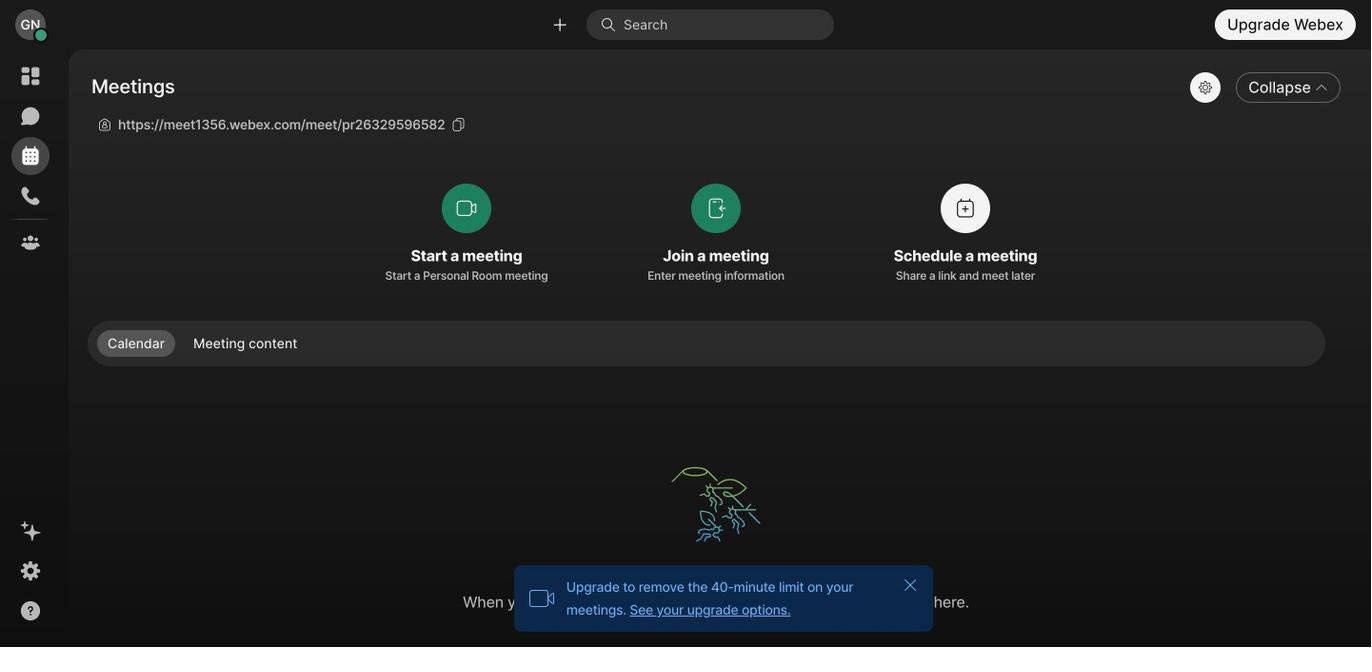 Task type: vqa. For each thing, say whether or not it's contained in the screenshot.
Accessibility tab in the left of the page
no



Task type: locate. For each thing, give the bounding box(es) containing it.
navigation
[[0, 50, 61, 648]]

camera_28 image
[[529, 586, 555, 613]]



Task type: describe. For each thing, give the bounding box(es) containing it.
webex tab list
[[11, 57, 50, 262]]

cancel_16 image
[[903, 578, 918, 593]]



